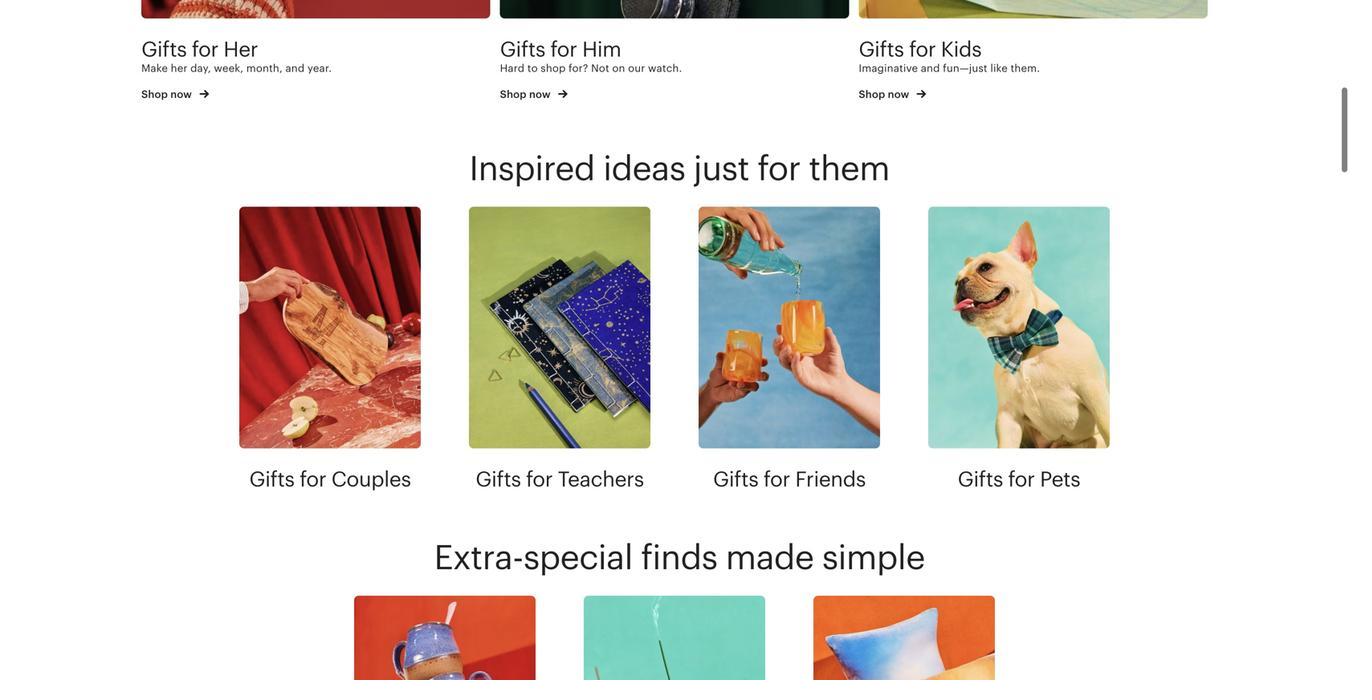 Task type: describe. For each thing, give the bounding box(es) containing it.
make
[[141, 62, 168, 74]]

for for gifts for teachers
[[526, 468, 553, 491]]

them.
[[1011, 62, 1041, 74]]

gifts for gifts for pets
[[958, 468, 1003, 491]]

gifts for couples image
[[239, 207, 421, 449]]

now for gifts for kids
[[888, 88, 910, 100]]

gifts for gifts for friends
[[713, 468, 759, 491]]

simple
[[822, 539, 925, 577]]

gifts for kids imaginative and fun—just like them.
[[859, 37, 1041, 74]]

inspired ideas just for them
[[469, 150, 890, 188]]

for for gifts for kids imaginative and fun—just like them.
[[910, 37, 936, 61]]

and inside gifts for kids imaginative and fun—just like them.
[[921, 62, 940, 74]]

now for gifts for her
[[171, 88, 192, 100]]

shop now for gifts for her
[[141, 88, 195, 100]]

gifts for teachers
[[476, 468, 644, 491]]

gifts for pets image
[[929, 207, 1110, 449]]

month,
[[246, 62, 283, 74]]

week,
[[214, 62, 244, 74]]

gifts for gifts for kids imaginative and fun—just like them.
[[859, 37, 904, 61]]

inspired
[[469, 150, 595, 188]]

shop
[[541, 62, 566, 74]]

for right "just" on the right top
[[758, 150, 801, 188]]

her
[[171, 62, 188, 74]]

couples
[[332, 468, 411, 491]]

gifts for couples
[[249, 468, 411, 491]]

gifts for her make her day, week, month, and year.
[[141, 37, 332, 74]]

shop now for gifts for kids
[[859, 88, 912, 100]]

kids
[[941, 37, 982, 61]]

gifts for gifts for her make her day, week, month, and year.
[[141, 37, 187, 61]]

special
[[524, 539, 633, 577]]

day,
[[191, 62, 211, 74]]

finds
[[641, 539, 718, 577]]

gifts for pets
[[958, 468, 1081, 491]]

like
[[991, 62, 1008, 74]]

shop for gifts for kids
[[859, 88, 886, 100]]

him
[[582, 37, 622, 61]]

watch.
[[648, 62, 682, 74]]

teachers
[[558, 468, 644, 491]]

for for gifts for couples
[[300, 468, 326, 491]]



Task type: locate. For each thing, give the bounding box(es) containing it.
1 shop now from the left
[[141, 88, 195, 100]]

3 shop from the left
[[859, 88, 886, 100]]

for for gifts for her make her day, week, month, and year.
[[192, 37, 218, 61]]

friends
[[796, 468, 866, 491]]

3 now from the left
[[888, 88, 910, 100]]

her
[[224, 37, 258, 61]]

now down her
[[171, 88, 192, 100]]

for for gifts for friends
[[764, 468, 790, 491]]

gifts for gifts for couples
[[249, 468, 295, 491]]

1 horizontal spatial shop
[[500, 88, 527, 100]]

them
[[809, 150, 890, 188]]

on
[[613, 62, 626, 74]]

shop down make
[[141, 88, 168, 100]]

0 horizontal spatial shop
[[141, 88, 168, 100]]

2 shop from the left
[[500, 88, 527, 100]]

extra-
[[434, 539, 524, 577]]

hard
[[500, 62, 525, 74]]

gifts inside gifts for her make her day, week, month, and year.
[[141, 37, 187, 61]]

our
[[628, 62, 646, 74]]

for left kids
[[910, 37, 936, 61]]

for left teachers
[[526, 468, 553, 491]]

1 now from the left
[[171, 88, 192, 100]]

now down to
[[529, 88, 551, 100]]

now for gifts for him
[[529, 88, 551, 100]]

now down imaginative
[[888, 88, 910, 100]]

gifts for him hard to shop for? not on our watch.
[[500, 37, 682, 74]]

for for gifts for him hard to shop for? not on our watch.
[[551, 37, 577, 61]]

for left pets
[[1009, 468, 1035, 491]]

fun—just
[[943, 62, 988, 74]]

1 shop from the left
[[141, 88, 168, 100]]

shop for gifts for him
[[500, 88, 527, 100]]

0 horizontal spatial now
[[171, 88, 192, 100]]

gifts for gifts for him hard to shop for? not on our watch.
[[500, 37, 546, 61]]

gifts for teachers image
[[469, 207, 651, 449]]

for up the shop
[[551, 37, 577, 61]]

2 and from the left
[[921, 62, 940, 74]]

gifts inside gifts for kids imaginative and fun—just like them.
[[859, 37, 904, 61]]

shop
[[141, 88, 168, 100], [500, 88, 527, 100], [859, 88, 886, 100]]

shop down imaginative
[[859, 88, 886, 100]]

not
[[591, 62, 610, 74]]

shop now
[[141, 88, 195, 100], [500, 88, 554, 100], [859, 88, 912, 100]]

and
[[286, 62, 305, 74], [921, 62, 940, 74]]

ideas
[[603, 150, 686, 188]]

1 horizontal spatial and
[[921, 62, 940, 74]]

2 horizontal spatial shop
[[859, 88, 886, 100]]

2 now from the left
[[529, 88, 551, 100]]

made
[[726, 539, 814, 577]]

shop now down to
[[500, 88, 554, 100]]

gifts for friends image
[[699, 207, 881, 449]]

gifts for gifts for teachers
[[476, 468, 521, 491]]

for left the couples on the left bottom of the page
[[300, 468, 326, 491]]

and inside gifts for her make her day, week, month, and year.
[[286, 62, 305, 74]]

for?
[[569, 62, 589, 74]]

to
[[528, 62, 538, 74]]

gifts for friends
[[713, 468, 866, 491]]

gifts inside gifts for him hard to shop for? not on our watch.
[[500, 37, 546, 61]]

for
[[192, 37, 218, 61], [551, 37, 577, 61], [910, 37, 936, 61], [758, 150, 801, 188], [300, 468, 326, 491], [526, 468, 553, 491], [764, 468, 790, 491], [1009, 468, 1035, 491]]

for inside gifts for her make her day, week, month, and year.
[[192, 37, 218, 61]]

extra-special finds made simple
[[434, 539, 925, 577]]

and left year.
[[286, 62, 305, 74]]

gifts
[[141, 37, 187, 61], [500, 37, 546, 61], [859, 37, 904, 61], [249, 468, 295, 491], [476, 468, 521, 491], [713, 468, 759, 491], [958, 468, 1003, 491]]

shop for gifts for her
[[141, 88, 168, 100]]

1 horizontal spatial now
[[529, 88, 551, 100]]

shop now down imaginative
[[859, 88, 912, 100]]

2 shop now from the left
[[500, 88, 554, 100]]

for for gifts for pets
[[1009, 468, 1035, 491]]

1 and from the left
[[286, 62, 305, 74]]

for inside gifts for him hard to shop for? not on our watch.
[[551, 37, 577, 61]]

for up day,
[[192, 37, 218, 61]]

imaginative
[[859, 62, 918, 74]]

1 horizontal spatial shop now
[[500, 88, 554, 100]]

shop down "hard"
[[500, 88, 527, 100]]

2 horizontal spatial shop now
[[859, 88, 912, 100]]

shop now down her
[[141, 88, 195, 100]]

year.
[[308, 62, 332, 74]]

shop now for gifts for him
[[500, 88, 554, 100]]

and left fun—just
[[921, 62, 940, 74]]

0 horizontal spatial shop now
[[141, 88, 195, 100]]

2 horizontal spatial now
[[888, 88, 910, 100]]

for left friends
[[764, 468, 790, 491]]

now
[[171, 88, 192, 100], [529, 88, 551, 100], [888, 88, 910, 100]]

3 shop now from the left
[[859, 88, 912, 100]]

for inside gifts for kids imaginative and fun—just like them.
[[910, 37, 936, 61]]

pets
[[1040, 468, 1081, 491]]

0 horizontal spatial and
[[286, 62, 305, 74]]

just
[[694, 150, 750, 188]]



Task type: vqa. For each thing, say whether or not it's contained in the screenshot.
👉YOU
no



